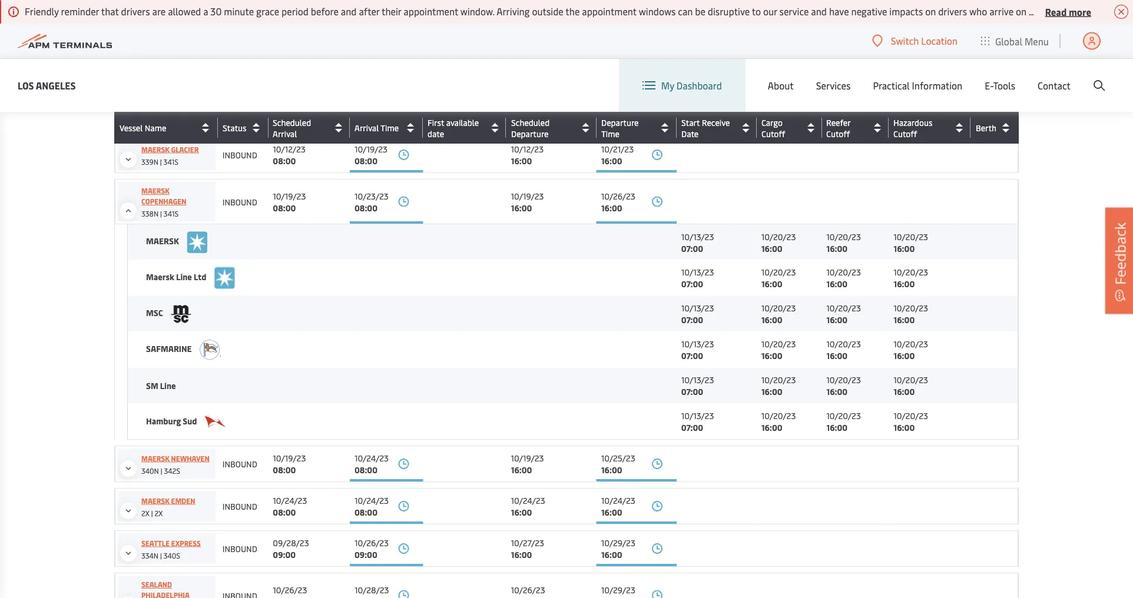 Task type: vqa. For each thing, say whether or not it's contained in the screenshot.


Task type: describe. For each thing, give the bounding box(es) containing it.
line for sm
[[160, 380, 176, 391]]

1 10/23/23 04:00 from the left
[[511, 101, 545, 124]]

read more button
[[1046, 4, 1092, 19]]

2 10/23/23 04:00 from the left
[[601, 101, 635, 124]]

switch location
[[891, 34, 958, 47]]

o
[[1131, 5, 1134, 18]]

sealand philadelphia button
[[120, 580, 213, 599]]

07:00 for maersk line ltd
[[682, 278, 704, 290]]

07:00 for maersk
[[682, 243, 704, 254]]

practical information button
[[873, 59, 963, 112]]

msc
[[146, 307, 165, 318]]

first available date
[[428, 117, 479, 139]]

los angeles
[[18, 79, 76, 92]]

10/19/23 08:00 for 10/23/23
[[273, 190, 306, 213]]

10/24/23 08:00 for 10/19/23
[[355, 453, 389, 476]]

location
[[922, 34, 958, 47]]

menu
[[1025, 35, 1049, 47]]

cargo cutoff button
[[762, 117, 820, 139]]

maersk line ltd image
[[214, 267, 235, 290]]

0 horizontal spatial 10/23/23
[[355, 190, 389, 201]]

1 and from the left
[[341, 5, 357, 18]]

inbound inside 'ever frank inbound'
[[223, 22, 257, 33]]

maersk glacier 339n | 341s
[[141, 145, 199, 166]]

scheduled departure
[[511, 117, 550, 139]]

1 10/24/23 16:00 from the left
[[511, 495, 545, 518]]

10/28/23
[[355, 584, 389, 596]]

05:00 for 10/18/23 05:00
[[355, 113, 377, 124]]

status
[[223, 122, 247, 133]]

departure time button
[[602, 117, 674, 139]]

10/12/23 for 08:00
[[273, 143, 306, 155]]

line for maersk
[[176, 271, 192, 282]]

services
[[816, 79, 851, 92]]

ever for inbound
[[141, 17, 159, 27]]

10/13/23 07:00 for maersk
[[682, 231, 714, 254]]

scheduled for departure
[[511, 117, 550, 128]]

| for 10/26/23
[[160, 209, 162, 219]]

1 arrive from the left
[[990, 5, 1014, 18]]

period
[[282, 5, 309, 18]]

1 that from the left
[[101, 5, 119, 18]]

allowed
[[168, 5, 201, 18]]

frank
[[160, 17, 183, 27]]

10/12/23 for 16:00
[[511, 143, 544, 155]]

ever legend 1084e | 1084w
[[141, 102, 189, 124]]

cutoff for hazardous
[[894, 128, 917, 139]]

10/21/23
[[601, 143, 634, 155]]

maersk for maersk glacier 339n | 341s
[[141, 145, 170, 154]]

maersk for maersk newhaven 340n | 342s
[[141, 454, 170, 463]]

cutoff for cargo
[[762, 128, 786, 139]]

16:00 inside 10/29/23 16:00
[[601, 549, 622, 561]]

10/19/23 16:00 for 10/26/23
[[511, 190, 544, 213]]

334n
[[141, 551, 158, 561]]

close alert image
[[1115, 5, 1129, 19]]

arriving
[[497, 5, 530, 18]]

start receive date button
[[682, 117, 754, 139]]

10/27/23
[[511, 538, 544, 549]]

about button
[[768, 59, 794, 112]]

10/25/23 16:00
[[601, 453, 635, 476]]

vessel
[[120, 122, 143, 133]]

date
[[428, 128, 444, 139]]

reefer cutoff
[[827, 117, 851, 139]]

global menu button
[[970, 23, 1061, 59]]

inbound for 10/25/23 16:00
[[223, 459, 257, 470]]

departure time
[[602, 117, 639, 139]]

10/13/23 for safmarine
[[682, 338, 714, 350]]

our
[[763, 5, 777, 18]]

2 appointment from the left
[[582, 5, 637, 18]]

my dashboard
[[661, 79, 722, 92]]

hazardous cutoff button
[[894, 117, 968, 139]]

cargo cutoff
[[762, 117, 786, 139]]

more
[[1069, 5, 1092, 18]]

10/26/23 up 10/28/23
[[355, 538, 389, 549]]

who
[[970, 5, 988, 18]]

reefer
[[827, 117, 851, 128]]

2 drivers from the left
[[939, 5, 967, 18]]

departure inside scheduled departure
[[511, 128, 549, 139]]

time for departure time
[[602, 128, 620, 139]]

after
[[359, 5, 380, 18]]

10/24/23 08:00 for 10/24/23
[[355, 495, 389, 518]]

emden
[[171, 496, 195, 506]]

2 04:00 from the left
[[601, 113, 624, 124]]

16:00 inside 10/27/23 16:00
[[511, 549, 532, 561]]

10/13/23 for sm line
[[682, 374, 714, 386]]

have
[[829, 5, 849, 18]]

windows
[[639, 5, 676, 18]]

16:00 inside 10/25/23 16:00
[[601, 465, 622, 476]]

the
[[566, 5, 580, 18]]

10/19/23 16:00 for 10/25/23
[[511, 453, 544, 476]]

2 that from the left
[[1084, 5, 1102, 18]]

10/13/23 for hamburg sud
[[682, 410, 714, 421]]

1 04:00 from the left
[[511, 113, 534, 124]]

| inside ever legend 1084e | 1084w
[[163, 115, 165, 124]]

global
[[996, 35, 1023, 47]]

sud
[[183, 415, 197, 426]]

10/13/23 07:00 for hamburg sud
[[682, 410, 714, 433]]

10/29/23 16:00
[[601, 538, 636, 561]]

10/17/23 05:00
[[273, 101, 305, 124]]

338n
[[141, 209, 159, 219]]

legend
[[160, 102, 186, 112]]

10/17/23 down arriving
[[511, 59, 543, 70]]

4 10/16/23 from the left
[[601, 16, 634, 27]]

arrival inside arrival time "button"
[[355, 122, 379, 133]]

can
[[678, 5, 693, 18]]

340n
[[141, 466, 159, 476]]

maersk copenhagen 338n | 341s
[[141, 186, 186, 219]]

10/13/23 07:00 for maersk line ltd
[[682, 267, 714, 290]]

10/13/23 for msc
[[682, 303, 714, 314]]

berth
[[976, 122, 997, 133]]

negative
[[852, 5, 888, 18]]

10/13/23 for maersk
[[682, 231, 714, 242]]

10/13/23 07:00 for sm line
[[682, 374, 714, 397]]

available
[[446, 117, 479, 128]]

arrival time button
[[355, 118, 420, 137]]

scheduled arrival button
[[273, 117, 347, 139]]

10/19/23 08:00 for 10/24/23
[[273, 453, 306, 476]]

hamburg sud
[[146, 415, 199, 426]]

los
[[18, 79, 34, 92]]

hamburg sud image
[[205, 416, 226, 428]]

08:00 inside 10/12/23 08:00
[[273, 155, 296, 166]]

10/12/23 16:00
[[511, 143, 544, 166]]

scheduled arrival
[[273, 117, 311, 139]]

07:00 for msc
[[682, 314, 704, 326]]

receive
[[702, 117, 730, 128]]

ever for 1084e
[[141, 102, 159, 112]]

maersk for maersk
[[146, 235, 181, 246]]

10/27/23 16:00
[[511, 538, 544, 561]]

341s for 10/12/23 08:00
[[164, 157, 178, 166]]

feedback
[[1111, 223, 1130, 285]]

09/28/23 09:00
[[273, 538, 309, 561]]

first
[[428, 117, 444, 128]]

10/26/23 down the 10/21/23 16:00
[[601, 190, 636, 201]]

2 2x from the left
[[155, 509, 163, 518]]

341s for 10/19/23 08:00
[[164, 209, 179, 219]]

reefer cutoff button
[[827, 117, 886, 139]]

friendly
[[25, 5, 59, 18]]

340s
[[164, 551, 180, 561]]

10/17/23 up 10/17/23 05:00
[[273, 59, 305, 70]]

philadelphia
[[141, 591, 190, 599]]

2 10/16/23 from the left
[[355, 16, 388, 27]]

my
[[661, 79, 675, 92]]

departure inside button
[[602, 117, 639, 128]]

342s
[[164, 466, 180, 476]]

read more
[[1046, 5, 1092, 18]]

1 on from the left
[[926, 5, 936, 18]]

before
[[311, 5, 339, 18]]

07:00 for safmarine
[[682, 350, 704, 361]]

| for 10/24/23
[[151, 509, 153, 518]]

10/26/23 down 09/28/23 09:00
[[273, 584, 307, 596]]

contact button
[[1038, 59, 1071, 112]]

minute
[[224, 5, 254, 18]]

1 2x from the left
[[141, 509, 150, 518]]



Task type: locate. For each thing, give the bounding box(es) containing it.
vessel name button
[[120, 118, 215, 137]]

hazardous cutoff
[[894, 117, 933, 139]]

1 horizontal spatial departure
[[602, 117, 639, 128]]

0 horizontal spatial 10/24/23 16:00
[[511, 495, 545, 518]]

05:00 up 10/12/23 08:00
[[273, 113, 296, 124]]

drivers
[[121, 5, 150, 18], [939, 5, 967, 18]]

0 horizontal spatial arrive
[[990, 5, 1014, 18]]

10/16/23 left windows
[[601, 16, 634, 27]]

341s down glacier
[[164, 157, 178, 166]]

10/24/23
[[355, 453, 389, 464], [273, 495, 307, 506], [355, 495, 389, 506], [511, 495, 545, 506], [601, 495, 636, 506]]

1 horizontal spatial 2x
[[155, 509, 163, 518]]

05:00 down 10/18/23
[[355, 113, 377, 124]]

1 10/29/23 from the top
[[601, 538, 636, 549]]

2 10/13/23 07:00 from the top
[[682, 267, 714, 290]]

maersk essex
[[141, 60, 192, 69]]

| for 10/29/23
[[160, 551, 162, 561]]

| inside "maersk emden 2x | 2x"
[[151, 509, 153, 518]]

2 arrive from the left
[[1104, 5, 1128, 18]]

2 on from the left
[[1016, 5, 1027, 18]]

ltd
[[194, 271, 206, 282]]

| inside maersk newhaven 340n | 342s
[[161, 466, 162, 476]]

inbound for 10/21/23 16:00
[[223, 149, 257, 161]]

10/23/23 04:00 up 10/21/23
[[601, 101, 635, 124]]

09:00 inside 10/26/23 09:00
[[355, 549, 378, 561]]

2 07:00 from the top
[[682, 278, 704, 290]]

dashboard
[[677, 79, 722, 92]]

0 horizontal spatial on
[[926, 5, 936, 18]]

maersk
[[146, 271, 174, 282]]

341s
[[164, 157, 178, 166], [164, 209, 179, 219]]

that right reminder
[[101, 5, 119, 18]]

maersk image
[[187, 231, 208, 254]]

09:00 for 10/26/23 09:00
[[355, 549, 378, 561]]

time up 10/21/23
[[602, 128, 620, 139]]

0 vertical spatial ever
[[141, 17, 159, 27]]

vessel name
[[120, 122, 166, 133]]

inbound for 10/26/23 16:00
[[223, 196, 257, 207]]

scheduled departure button
[[511, 117, 594, 139]]

are
[[152, 5, 166, 18]]

start receive date
[[682, 117, 730, 139]]

maersk up copenhagen
[[141, 186, 170, 196]]

| inside the maersk copenhagen 338n | 341s
[[160, 209, 162, 219]]

0 vertical spatial 10/19/23 16:00
[[511, 190, 544, 213]]

1 horizontal spatial 10/24/23 16:00
[[601, 495, 636, 518]]

0 horizontal spatial 05:00
[[273, 113, 296, 124]]

0 horizontal spatial scheduled
[[273, 117, 311, 128]]

1 341s from the top
[[164, 157, 178, 166]]

seattle
[[141, 539, 170, 548]]

appointment right the
[[582, 5, 637, 18]]

1 10/12/23 from the left
[[273, 143, 306, 155]]

maersk for maersk copenhagen 338n | 341s
[[141, 186, 170, 196]]

1 horizontal spatial arrival
[[355, 122, 379, 133]]

ever frank button
[[120, 17, 188, 40]]

10/12/23 down scheduled departure at the left top of the page
[[511, 143, 544, 155]]

2 10/19/23 16:00 from the top
[[511, 453, 544, 476]]

| inside seattle express 334n | 340s
[[160, 551, 162, 561]]

1 vertical spatial line
[[160, 380, 176, 391]]

10/13/23 07:00 for safmarine
[[682, 338, 714, 361]]

1 horizontal spatial cutoff
[[827, 128, 850, 139]]

maersk emden 2x | 2x
[[141, 496, 195, 518]]

10/23/23
[[511, 101, 545, 112], [601, 101, 635, 112], [355, 190, 389, 201]]

line
[[176, 271, 192, 282], [160, 380, 176, 391]]

maersk inside button
[[141, 60, 170, 69]]

maersk
[[141, 60, 170, 69], [141, 145, 170, 154], [141, 186, 170, 196], [146, 235, 181, 246], [141, 454, 170, 463], [141, 496, 170, 506]]

10/13/23 07:00 for msc
[[682, 303, 714, 326]]

disruptive
[[708, 5, 750, 18]]

0 horizontal spatial time
[[381, 122, 399, 133]]

| for 10/25/23
[[161, 466, 162, 476]]

maersk inside "maersk emden 2x | 2x"
[[141, 496, 170, 506]]

341s down copenhagen
[[164, 209, 179, 219]]

practical information
[[873, 79, 963, 92]]

1 horizontal spatial 05:00
[[355, 113, 377, 124]]

and
[[341, 5, 357, 18], [811, 5, 827, 18]]

1 horizontal spatial arrive
[[1104, 5, 1128, 18]]

on right impacts
[[926, 5, 936, 18]]

3 07:00 from the top
[[682, 314, 704, 326]]

start
[[682, 117, 700, 128]]

inbound for 10/29/23 16:00
[[223, 543, 257, 555]]

2 10/13/23 from the top
[[682, 267, 714, 278]]

07:00 for hamburg sud
[[682, 422, 704, 433]]

6 inbound from the top
[[223, 501, 257, 512]]

1 vertical spatial ever
[[141, 102, 159, 112]]

1 horizontal spatial 09:00
[[355, 549, 378, 561]]

10/25/23
[[601, 453, 635, 464]]

ever inside ever legend 1084e | 1084w
[[141, 102, 159, 112]]

that right drivers
[[1084, 5, 1102, 18]]

2 vertical spatial 10/19/23 08:00
[[273, 453, 306, 476]]

4 07:00 from the top
[[682, 350, 704, 361]]

1 horizontal spatial time
[[602, 128, 620, 139]]

| left 340s
[[160, 551, 162, 561]]

0 horizontal spatial 10/12/23
[[273, 143, 306, 155]]

1 appointment from the left
[[404, 5, 458, 18]]

drivers left are
[[121, 5, 150, 18]]

arrive left o
[[1104, 5, 1128, 18]]

1 horizontal spatial scheduled
[[511, 117, 550, 128]]

5 inbound from the top
[[223, 459, 257, 470]]

2 ever from the top
[[141, 102, 159, 112]]

my dashboard button
[[643, 59, 722, 112]]

maersk inside maersk glacier 339n | 341s
[[141, 145, 170, 154]]

10/13/23 07:00
[[682, 231, 714, 254], [682, 267, 714, 290], [682, 303, 714, 326], [682, 338, 714, 361], [682, 374, 714, 397], [682, 410, 714, 433]]

appointment
[[404, 5, 458, 18], [582, 5, 637, 18]]

04:00 up the 10/12/23 16:00 on the top left of the page
[[511, 113, 534, 124]]

3 10/16/23 from the left
[[511, 16, 544, 27]]

04:00 up 10/21/23
[[601, 113, 624, 124]]

2 and from the left
[[811, 5, 827, 18]]

05:00 inside 10/17/23 05:00
[[273, 113, 296, 124]]

0 horizontal spatial 2x
[[141, 509, 150, 518]]

2 10/24/23 16:00 from the left
[[601, 495, 636, 518]]

arrival down 10/18/23
[[355, 122, 379, 133]]

arrival time
[[355, 122, 399, 133]]

cutoff inside reefer cutoff
[[827, 128, 850, 139]]

copenhagen
[[141, 197, 186, 206]]

10/12/23
[[273, 143, 306, 155], [511, 143, 544, 155]]

10/12/23 down scheduled arrival
[[273, 143, 306, 155]]

1 horizontal spatial 04:00
[[601, 113, 624, 124]]

1 vertical spatial 10/29/23
[[601, 584, 636, 596]]

reminder
[[61, 5, 99, 18]]

2 09:00 from the left
[[355, 549, 378, 561]]

7 inbound from the top
[[223, 543, 257, 555]]

1 10/13/23 07:00 from the top
[[682, 231, 714, 254]]

09/28/23
[[273, 538, 309, 549]]

maersk inside the maersk copenhagen 338n | 341s
[[141, 186, 170, 196]]

ever inside 'ever frank inbound'
[[141, 17, 159, 27]]

1 drivers from the left
[[121, 5, 150, 18]]

10/18/23
[[355, 101, 388, 112]]

6 07:00 from the top
[[682, 422, 704, 433]]

10/24/23 16:00 up 10/27/23
[[511, 495, 545, 518]]

| left 342s
[[161, 466, 162, 476]]

scheduled up 10/12/23 08:00
[[273, 117, 311, 128]]

name
[[145, 122, 166, 133]]

10/26/23 16:00
[[601, 190, 636, 213]]

maersk for maersk essex
[[141, 60, 170, 69]]

10/23/23 04:00
[[511, 101, 545, 124], [601, 101, 635, 124]]

16:00 inside 10/26/23 16:00
[[601, 202, 622, 213]]

scheduled for arrival
[[273, 117, 311, 128]]

1 vertical spatial 10/19/23 08:00
[[273, 190, 306, 213]]

glacier
[[171, 145, 199, 154]]

| right 1084e
[[163, 115, 165, 124]]

read
[[1046, 5, 1067, 18]]

line left ltd
[[176, 271, 192, 282]]

cutoff down about dropdown button
[[762, 128, 786, 139]]

maersk left essex
[[141, 60, 170, 69]]

0 vertical spatial 10/29/23
[[601, 538, 636, 549]]

1 horizontal spatial on
[[1016, 5, 1027, 18]]

scheduled up the 10/12/23 16:00 on the top left of the page
[[511, 117, 550, 128]]

sealand
[[141, 580, 172, 590]]

0 horizontal spatial cutoff
[[762, 128, 786, 139]]

0 horizontal spatial appointment
[[404, 5, 458, 18]]

friendly reminder that drivers are allowed a 30 minute grace period before and after their appointment window. arriving outside the appointment windows can be disruptive to our service and have negative impacts on drivers who arrive on time. drivers that arrive o
[[25, 5, 1134, 18]]

status button
[[223, 118, 266, 137]]

safmarine image
[[200, 340, 221, 360]]

1 horizontal spatial line
[[176, 271, 192, 282]]

1 07:00 from the top
[[682, 243, 704, 254]]

cutoff right reefer cutoff button
[[894, 128, 917, 139]]

2 horizontal spatial 10/23/23
[[601, 101, 635, 112]]

10/12/23 08:00
[[273, 143, 306, 166]]

09:00 down '09/28/23' on the left of page
[[273, 549, 296, 561]]

inbound for 10/24/23 16:00
[[223, 501, 257, 512]]

1 horizontal spatial that
[[1084, 5, 1102, 18]]

1 inbound from the top
[[223, 22, 257, 33]]

10/17/23 up 10/18/23
[[355, 59, 387, 70]]

10/29/23 for 10/29/23 16:00
[[601, 538, 636, 549]]

341s inside maersk glacier 339n | 341s
[[164, 157, 178, 166]]

3 inbound from the top
[[223, 149, 257, 161]]

cutoff right cargo cutoff button
[[827, 128, 850, 139]]

6 10/13/23 from the top
[[682, 410, 714, 421]]

1 scheduled from the left
[[273, 117, 311, 128]]

msc image
[[171, 305, 192, 323]]

e-tools
[[985, 79, 1016, 92]]

time down 10/18/23
[[381, 122, 399, 133]]

time inside departure time
[[602, 128, 620, 139]]

cutoff for reefer
[[827, 128, 850, 139]]

outside
[[532, 5, 564, 18]]

and left have
[[811, 5, 827, 18]]

10/23/23 04:00 up the 10/12/23 16:00 on the top left of the page
[[511, 101, 545, 124]]

16:00
[[601, 70, 622, 82], [511, 155, 532, 166], [601, 155, 622, 166], [511, 202, 532, 213], [601, 202, 622, 213], [762, 243, 783, 254], [827, 243, 848, 254], [894, 243, 915, 254], [762, 278, 783, 290], [827, 278, 848, 290], [894, 278, 915, 290], [762, 314, 783, 326], [827, 314, 848, 326], [894, 314, 915, 326], [762, 350, 783, 361], [827, 350, 848, 361], [894, 350, 915, 361], [762, 386, 783, 397], [827, 386, 848, 397], [894, 386, 915, 397], [762, 422, 783, 433], [827, 422, 848, 433], [894, 422, 915, 433], [511, 465, 532, 476], [601, 465, 622, 476], [511, 507, 532, 518], [601, 507, 622, 518], [511, 549, 532, 561], [601, 549, 622, 561]]

ever left frank
[[141, 17, 159, 27]]

10/26/23 09:00
[[355, 538, 389, 561]]

| for 10/21/23
[[160, 157, 162, 166]]

1 horizontal spatial 10/23/23 04:00
[[601, 101, 635, 124]]

line right sm
[[160, 380, 176, 391]]

10/13/23 for maersk line ltd
[[682, 267, 714, 278]]

about
[[768, 79, 794, 92]]

2 inbound from the top
[[223, 107, 257, 118]]

2 341s from the top
[[164, 209, 179, 219]]

3 cutoff from the left
[[894, 128, 917, 139]]

10/19/23 08:00
[[355, 143, 388, 166], [273, 190, 306, 213], [273, 453, 306, 476]]

and left after
[[341, 5, 357, 18]]

10/17/23 up scheduled arrival
[[273, 101, 305, 112]]

express
[[171, 539, 201, 548]]

1 horizontal spatial drivers
[[939, 5, 967, 18]]

0 vertical spatial 341s
[[164, 157, 178, 166]]

cutoff
[[762, 128, 786, 139], [827, 128, 850, 139], [894, 128, 917, 139]]

2 horizontal spatial cutoff
[[894, 128, 917, 139]]

global menu
[[996, 35, 1049, 47]]

0 vertical spatial line
[[176, 271, 192, 282]]

maersk up 339n at the top left of the page
[[141, 145, 170, 154]]

09:00 for 09/28/23 09:00
[[273, 549, 296, 561]]

time for arrival time
[[381, 122, 399, 133]]

1 horizontal spatial and
[[811, 5, 827, 18]]

information
[[912, 79, 963, 92]]

newhaven
[[171, 454, 210, 463]]

10/16/23 right the before
[[355, 16, 388, 27]]

maersk inside maersk newhaven 340n | 342s
[[141, 454, 170, 463]]

departure up the 10/12/23 16:00 on the top left of the page
[[511, 128, 549, 139]]

5 10/13/23 07:00 from the top
[[682, 374, 714, 397]]

drivers left who
[[939, 5, 967, 18]]

3 10/13/23 from the top
[[682, 303, 714, 314]]

ever up 1084e
[[141, 102, 159, 112]]

08:00 inside 10/23/23 08:00
[[355, 202, 378, 213]]

0 horizontal spatial 09:00
[[273, 549, 296, 561]]

maersk down 338n
[[146, 235, 181, 246]]

essex
[[171, 60, 192, 69]]

09:00 inside 09/28/23 09:00
[[273, 549, 296, 561]]

3 10/13/23 07:00 from the top
[[682, 303, 714, 326]]

0 vertical spatial 10/19/23 08:00
[[355, 143, 388, 166]]

sm line
[[146, 380, 176, 391]]

10/26/23 down 10/27/23 16:00
[[511, 584, 545, 596]]

1 09:00 from the left
[[273, 549, 296, 561]]

| up seattle
[[151, 509, 153, 518]]

maersk left emden
[[141, 496, 170, 506]]

time inside "button"
[[381, 122, 399, 133]]

1 ever from the top
[[141, 17, 159, 27]]

| inside maersk glacier 339n | 341s
[[160, 157, 162, 166]]

0 horizontal spatial arrival
[[273, 128, 297, 139]]

on left the time.
[[1016, 5, 1027, 18]]

1 05:00 from the left
[[273, 113, 296, 124]]

arrival down 10/17/23 05:00
[[273, 128, 297, 139]]

hazardous
[[894, 117, 933, 128]]

10/24/23 16:00 down 10/25/23 16:00
[[601, 495, 636, 518]]

0 horizontal spatial that
[[101, 5, 119, 18]]

05:00 inside 10/18/23 05:00
[[355, 113, 377, 124]]

0 horizontal spatial drivers
[[121, 5, 150, 18]]

be
[[695, 5, 706, 18]]

16:00 inside the 10/12/23 16:00
[[511, 155, 532, 166]]

10/24/23 08:00
[[355, 453, 389, 476], [273, 495, 307, 518], [355, 495, 389, 518]]

1 10/13/23 from the top
[[682, 231, 714, 242]]

6 10/13/23 07:00 from the top
[[682, 410, 714, 433]]

hamburg
[[146, 415, 181, 426]]

1 10/16/23 from the left
[[273, 16, 306, 27]]

1 horizontal spatial 10/12/23
[[511, 143, 544, 155]]

1 horizontal spatial appointment
[[582, 5, 637, 18]]

| right 339n at the top left of the page
[[160, 157, 162, 166]]

2 10/29/23 from the top
[[601, 584, 636, 596]]

scheduled
[[273, 117, 311, 128], [511, 117, 550, 128]]

5 10/13/23 from the top
[[682, 374, 714, 386]]

departure
[[602, 117, 639, 128], [511, 128, 549, 139]]

2 05:00 from the left
[[355, 113, 377, 124]]

10/20/23 16:00
[[601, 59, 636, 82], [762, 231, 796, 254], [827, 231, 861, 254], [894, 231, 928, 254], [762, 267, 796, 290], [827, 267, 861, 290], [894, 267, 928, 290], [762, 303, 796, 326], [827, 303, 861, 326], [894, 303, 928, 326], [762, 338, 796, 361], [827, 338, 861, 361], [894, 338, 928, 361], [762, 374, 796, 397], [827, 374, 861, 397], [894, 374, 928, 397], [762, 410, 796, 433], [827, 410, 861, 433], [894, 410, 928, 433]]

maersk line ltd
[[146, 271, 208, 282]]

maersk for maersk emden 2x | 2x
[[141, 496, 170, 506]]

first available date button
[[428, 117, 503, 139]]

maersk up 340n on the bottom left
[[141, 454, 170, 463]]

arrive right who
[[990, 5, 1014, 18]]

2 cutoff from the left
[[827, 128, 850, 139]]

1 10/19/23 16:00 from the top
[[511, 190, 544, 213]]

08:00
[[273, 155, 296, 166], [355, 155, 378, 166], [273, 202, 296, 213], [355, 202, 378, 213], [273, 465, 296, 476], [355, 465, 378, 476], [273, 507, 296, 518], [355, 507, 378, 518]]

1 vertical spatial 10/19/23 16:00
[[511, 453, 544, 476]]

scheduled inside button
[[511, 117, 550, 128]]

scheduled inside button
[[273, 117, 311, 128]]

07:00 for sm line
[[682, 386, 704, 397]]

arrival inside scheduled arrival
[[273, 128, 297, 139]]

1 horizontal spatial 10/23/23
[[511, 101, 545, 112]]

0 horizontal spatial 10/23/23 04:00
[[511, 101, 545, 124]]

0 horizontal spatial 04:00
[[511, 113, 534, 124]]

10/19/23
[[355, 143, 388, 155], [273, 190, 306, 201], [511, 190, 544, 201], [273, 453, 306, 464], [511, 453, 544, 464]]

10/24/23 16:00
[[511, 495, 545, 518], [601, 495, 636, 518]]

09:00 up 10/28/23
[[355, 549, 378, 561]]

window.
[[461, 5, 495, 18]]

0 horizontal spatial and
[[341, 5, 357, 18]]

4 10/13/23 07:00 from the top
[[682, 338, 714, 361]]

4 inbound from the top
[[223, 196, 257, 207]]

5 07:00 from the top
[[682, 386, 704, 397]]

inbound for 10/23/23 04:00
[[223, 107, 257, 118]]

16:00 inside the 10/21/23 16:00
[[601, 155, 622, 166]]

10/18/23 05:00
[[355, 101, 388, 124]]

341s inside the maersk copenhagen 338n | 341s
[[164, 209, 179, 219]]

switch location button
[[872, 34, 958, 47]]

4 10/13/23 from the top
[[682, 338, 714, 350]]

berth button
[[976, 118, 1016, 137]]

10/17/23
[[273, 59, 305, 70], [355, 59, 387, 70], [511, 59, 543, 70], [273, 101, 305, 112]]

departure up 10/21/23
[[602, 117, 639, 128]]

05:00 for 10/17/23 05:00
[[273, 113, 296, 124]]

appointment right their
[[404, 5, 458, 18]]

0 horizontal spatial departure
[[511, 128, 549, 139]]

1 cutoff from the left
[[762, 128, 786, 139]]

0 horizontal spatial line
[[160, 380, 176, 391]]

cutoff inside hazardous cutoff
[[894, 128, 917, 139]]

2 10/12/23 from the left
[[511, 143, 544, 155]]

1 vertical spatial 341s
[[164, 209, 179, 219]]

10/16/23 left the
[[511, 16, 544, 27]]

| right 338n
[[160, 209, 162, 219]]

contact
[[1038, 79, 1071, 92]]

10/29/23 for 10/29/23
[[601, 584, 636, 596]]

2 scheduled from the left
[[511, 117, 550, 128]]

10/16/23 left the before
[[273, 16, 306, 27]]



